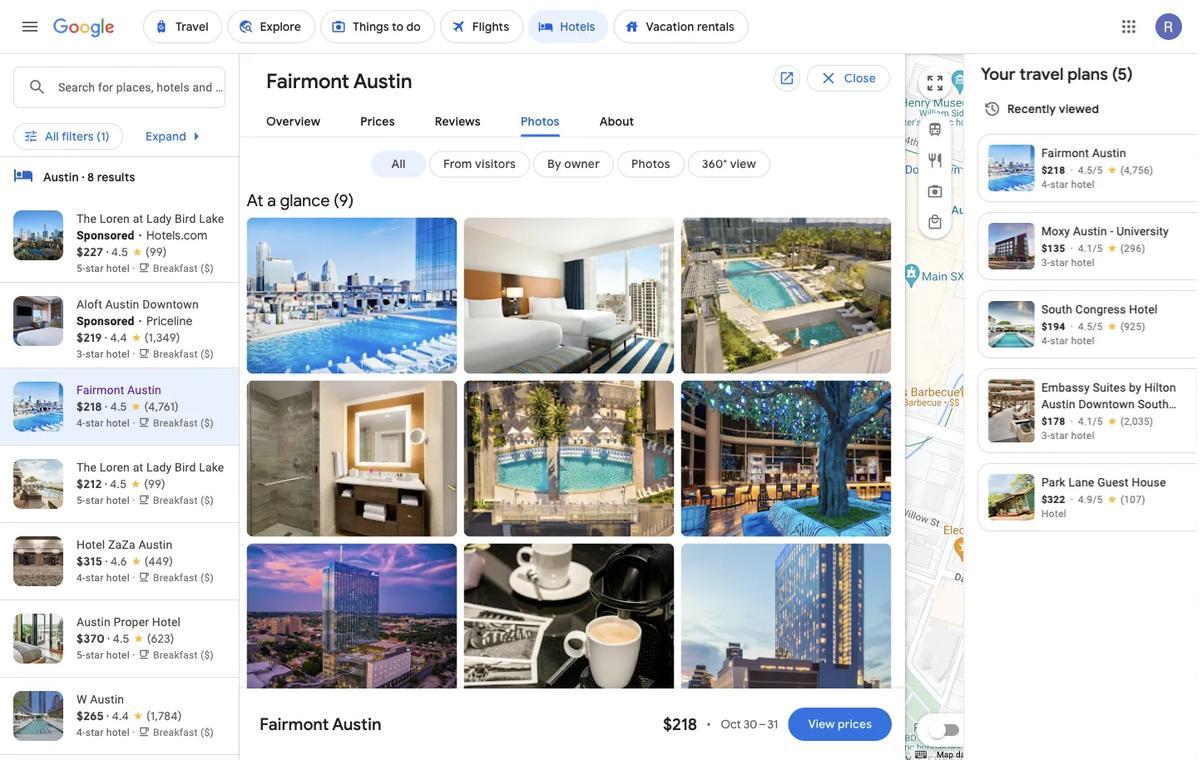 Task type: locate. For each thing, give the bounding box(es) containing it.
1 vertical spatial all
[[392, 157, 406, 172]]

2 vertical spatial 3-
[[978, 430, 987, 442]]

0 vertical spatial 5-
[[77, 263, 85, 275]]

breakfast down hotels.com
[[153, 263, 198, 275]]

breakfast down the loren at lady bird lake $212 ·
[[153, 495, 198, 507]]

5 hotel · from the top
[[106, 573, 135, 584]]

lake inside the loren at lady bird lake sponsored · hotels.com $227 ·
[[199, 212, 224, 226]]

lady inside the loren at lady bird lake $212 ·
[[146, 461, 172, 475]]

1 horizontal spatial downtown
[[1015, 398, 1072, 411]]

lady up hotels.com
[[146, 212, 172, 226]]

4 hotel from the top
[[1008, 430, 1031, 442]]

1 horizontal spatial photos
[[632, 157, 671, 172]]

south
[[978, 303, 1009, 316], [1075, 398, 1106, 411]]

1 4-star hotel · from the top
[[77, 418, 138, 430]]

4.4 up 3-star hotel ·
[[110, 330, 127, 345]]

1 vertical spatial 3-star hotel
[[978, 430, 1031, 442]]

2 4.5/5 from the top
[[1015, 321, 1040, 333]]

bird inside the loren at lady bird lake $212 ·
[[175, 461, 196, 475]]

photo 7 image
[[247, 544, 457, 701]]

6 breakfast ($) from the top
[[153, 650, 214, 662]]

austin up 4.5 out of 5 stars from 4,761 reviews image
[[127, 383, 161, 397]]

3 hotel · from the top
[[106, 418, 135, 430]]

4- for (1,784)
[[77, 728, 85, 739]]

save park lane guest house to collection image
[[1141, 470, 1181, 509]]

0 vertical spatial 5-star hotel ·
[[77, 263, 138, 275]]

fairmont austin
[[266, 69, 413, 94], [978, 146, 1063, 160], [260, 714, 382, 736]]

0 vertical spatial 4.4
[[110, 330, 127, 345]]

view prices button
[[789, 705, 892, 745]]

photo 6 image
[[681, 381, 892, 537]]

2 5- from the top
[[77, 495, 85, 507]]

$218 left "•"
[[663, 714, 698, 736]]

hotel down the 4.1 out of 5 stars from 2,035 reviews image at the bottom right of the page
[[1008, 430, 1031, 442]]

5- down $212
[[77, 495, 85, 507]]

hotel down 4.5 out of 5 stars from 925 reviews 'image'
[[1008, 335, 1031, 347]]

breakfast down the (1,349)
[[153, 349, 198, 360]]

4.5 right $212
[[110, 477, 127, 492]]

4.5 left '(4,761)' at the left of the page
[[110, 400, 127, 415]]

breakfast for (99)
[[153, 495, 198, 507]]

breakfast
[[153, 263, 198, 275], [153, 349, 198, 360], [153, 418, 198, 430], [153, 495, 198, 507], [153, 573, 198, 584], [153, 650, 198, 662], [153, 728, 198, 739]]

7 ($) from the top
[[201, 728, 214, 739]]

2 hotel from the top
[[1008, 257, 1031, 269]]

4-star hotel · down fairmont austin $218 ·
[[77, 418, 138, 430]]

4- for (449)
[[77, 573, 85, 584]]

4.6 out of 5 stars from 449 reviews image
[[110, 554, 173, 570]]

4-star hotel inside fairmont austin list item
[[978, 179, 1031, 191]]

2 hotel · from the top
[[106, 349, 135, 360]]

4.5 for $370
[[113, 632, 130, 647]]

2 vertical spatial 5-
[[77, 650, 85, 662]]

keyboard shortcuts image
[[915, 752, 927, 759]]

4- inside 'south congress hotel' list item
[[978, 335, 987, 347]]

0 vertical spatial 4.5/5
[[1015, 164, 1040, 176]]

4-star hotel for south
[[978, 335, 1031, 347]]

(511)
[[320, 723, 353, 744]]

1 vertical spatial downtown
[[1015, 398, 1072, 411]]

4.1/5 inside 4.1 out of 5 stars from 296 reviews image
[[1015, 243, 1040, 254]]

4.5 out of 5 stars from 99 reviews image right $212
[[110, 476, 165, 493]]

2 vertical spatial 4-star hotel ·
[[77, 728, 138, 739]]

hotel · for (4,761)
[[106, 418, 135, 430]]

star down $265
[[85, 728, 104, 739]]

1 4.1/5 from the top
[[1015, 243, 1040, 254]]

lady
[[146, 212, 172, 226], [146, 461, 172, 475]]

0 vertical spatial lake
[[199, 212, 224, 226]]

3-star hotel for embassy suites by hilton austin downtown south congress
[[978, 430, 1031, 442]]

0 vertical spatial south
[[978, 303, 1009, 316]]

0 vertical spatial 3-star hotel
[[978, 257, 1031, 269]]

2 3-star hotel from the top
[[978, 430, 1031, 442]]

$194
[[978, 321, 1002, 333]]

austin inside embassy suites by hilton austin downtown south congress
[[978, 398, 1012, 411]]

at
[[247, 190, 264, 211]]

3-
[[978, 257, 987, 269], [77, 349, 85, 360], [978, 430, 987, 442]]

austin inside fairmont austin list item
[[1029, 146, 1063, 160]]

3- inside embassy suites by hilton austin downtown south congress list item
[[978, 430, 987, 442]]

1 vertical spatial 4-star hotel ·
[[77, 573, 138, 584]]

4.5 out of 5 stars from 623 reviews image
[[113, 631, 174, 648]]

· left 4.5 out of 5 stars from 4,761 reviews image
[[105, 400, 107, 415]]

star down $178 on the right bottom of page
[[987, 430, 1005, 442]]

overview
[[266, 114, 321, 129]]

fairmont austin list item
[[914, 134, 1187, 202]]

3-star hotel inside embassy suites by hilton austin downtown south congress list item
[[978, 430, 1031, 442]]

1 vertical spatial 4.5/5
[[1015, 321, 1040, 333]]

all left filters
[[45, 129, 59, 144]]

2 4-star hotel · from the top
[[77, 573, 138, 584]]

breakfast ($) down '(1,784)'
[[153, 728, 214, 739]]

1 vertical spatial (99)
[[144, 477, 165, 492]]

0 vertical spatial congress
[[1012, 303, 1063, 316]]

($)
[[201, 263, 214, 275], [201, 349, 214, 360], [201, 418, 214, 430], [201, 495, 214, 507], [201, 573, 214, 584], [201, 650, 214, 662], [201, 728, 214, 739]]

hotel inside 'park lane guest house' list item
[[978, 509, 1003, 520]]

all for all
[[392, 157, 406, 172]]

4.5 out of 5 stars from 99 reviews image
[[111, 244, 167, 261], [110, 476, 165, 493]]

the inside the loren at lady bird lake sponsored · hotels.com $227 ·
[[77, 212, 97, 226]]

1 vertical spatial 4-star hotel
[[978, 335, 1031, 347]]

breakfast ($) down the (1,349)
[[153, 349, 214, 360]]

$240 link
[[994, 389, 1058, 423]]

4.4 out of 5 stars from 1,349 reviews image
[[110, 330, 180, 346]]

4.5
[[111, 245, 128, 260], [110, 400, 127, 415], [110, 477, 127, 492], [113, 632, 130, 647]]

4.5/5 for austin
[[1015, 164, 1040, 176]]

breakfast ($) for (4,761)
[[153, 418, 214, 430]]

2 at from the top
[[133, 461, 143, 475]]

4-star hotel ·
[[77, 418, 138, 430], [77, 573, 138, 584], [77, 728, 138, 739]]

2 4.1/5 from the top
[[1015, 416, 1040, 427]]

2 the from the top
[[77, 461, 97, 475]]

0 vertical spatial (99)
[[146, 245, 167, 260]]

$265
[[77, 709, 104, 724]]

loren inside the loren at lady bird lake $212 ·
[[100, 461, 130, 475]]

1 the from the top
[[77, 212, 97, 226]]

downtown inside aloft austin downtown sponsored · priceline $219 ·
[[142, 298, 199, 311]]

· right $212
[[105, 477, 107, 492]]

star down $135
[[987, 257, 1005, 269]]

3- down $178 on the right bottom of page
[[978, 430, 987, 442]]

0 horizontal spatial south
[[978, 303, 1009, 316]]

photo 9 image
[[681, 544, 892, 701]]

1 horizontal spatial south
[[1075, 398, 1106, 411]]

5-star hotel · down $212
[[77, 495, 138, 507]]

congress inside embassy suites by hilton austin downtown south congress
[[978, 414, 1029, 428]]

star down fairmont austin $218 ·
[[85, 418, 104, 430]]

6 hotel · from the top
[[106, 650, 135, 662]]

1 vertical spatial bird
[[175, 461, 196, 475]]

lake inside the loren at lady bird lake $212 ·
[[199, 461, 224, 475]]

downtown down suites
[[1015, 398, 1072, 411]]

fairmont inside list item
[[978, 146, 1026, 160]]

$218 left 4.5 out of 5 stars from 4,761 reviews image
[[77, 400, 102, 414]]

breakfast ($) down hotels.com
[[153, 263, 214, 275]]

1 vertical spatial at
[[133, 461, 143, 475]]

360°
[[702, 157, 728, 172]]

loren inside the loren at lady bird lake sponsored · hotels.com $227 ·
[[100, 212, 130, 226]]

2 lake from the top
[[199, 461, 224, 475]]

hotel
[[1008, 179, 1031, 191], [1008, 257, 1031, 269], [1008, 335, 1031, 347], [1008, 430, 1031, 442]]

your travel plans (5)
[[917, 63, 1070, 84]]

($) for (4,761)
[[201, 418, 214, 430]]

breakfast for (449)
[[153, 573, 198, 584]]

save fairmont austin to collection image
[[1141, 140, 1181, 180]]

·
[[139, 229, 142, 242], [106, 245, 109, 260], [139, 314, 142, 328], [105, 330, 107, 345], [105, 400, 107, 415], [105, 477, 107, 492], [105, 554, 108, 569], [108, 632, 110, 647], [107, 709, 109, 724]]

1 vertical spatial 4.5 out of 5 stars from 99 reviews image
[[110, 476, 165, 493]]

(99)
[[146, 245, 167, 260], [144, 477, 165, 492]]

hotel inside list item
[[1008, 335, 1031, 347]]

4 hotel · from the top
[[106, 495, 135, 507]]

0 vertical spatial $218
[[978, 164, 1002, 176]]

3- inside moxy austin - university list item
[[978, 257, 987, 269]]

4.1 out of 5 stars from 2,035 reviews image
[[1002, 415, 1090, 428]]

3- for embassy
[[978, 430, 987, 442]]

6 breakfast from the top
[[153, 650, 198, 662]]

austin up $178 on the right bottom of page
[[978, 398, 1012, 411]]

4-star hotel · for 4.4
[[77, 728, 138, 739]]

0 vertical spatial lady
[[146, 212, 172, 226]]

0 vertical spatial 4.1/5
[[1015, 243, 1040, 254]]

hilton
[[1081, 381, 1113, 395]]

hotel · down the loren at lady bird lake $212 ·
[[106, 495, 135, 507]]

3-star hotel down $178 on the right bottom of page
[[978, 430, 1031, 442]]

· left 4.6 on the left of the page
[[105, 554, 108, 569]]

4-star hotel down 4.5 out of 5 stars from 4,756 reviews image
[[978, 179, 1031, 191]]

austin up prices
[[354, 69, 413, 94]]

1 vertical spatial 4.4
[[112, 709, 129, 724]]

0 horizontal spatial all
[[45, 129, 59, 144]]

breakfast down '(4,761)' at the left of the page
[[153, 418, 198, 430]]

austin up $265
[[90, 693, 124, 707]]

1 loren from the top
[[100, 212, 130, 226]]

0 vertical spatial fairmont austin
[[266, 69, 413, 94]]

moxy austin - university
[[978, 224, 1106, 238]]

0 vertical spatial all
[[45, 129, 59, 144]]

1 5-star hotel · from the top
[[77, 263, 138, 275]]

austin left the -
[[1010, 224, 1044, 238]]

4.5 out of 5 stars from 4,761 reviews image
[[110, 399, 179, 415]]

breakfast ($) down (623)
[[153, 650, 214, 662]]

(99) down hotels.com
[[146, 245, 167, 260]]

at down results
[[133, 212, 143, 226]]

1 vertical spatial 5-star hotel ·
[[77, 495, 138, 507]]

4.1/5 for suites
[[1015, 416, 1040, 427]]

$218 up the moxy
[[978, 164, 1002, 176]]

austin
[[354, 69, 413, 94], [1029, 146, 1063, 160], [1010, 224, 1044, 238], [105, 298, 139, 311], [127, 383, 161, 397], [978, 398, 1012, 411], [139, 538, 173, 552], [77, 616, 111, 629], [90, 693, 124, 707], [332, 714, 382, 736]]

3 ($) from the top
[[201, 418, 214, 430]]

photo 3 image
[[681, 218, 892, 374]]

fairmont austin inside fairmont austin list item
[[978, 146, 1063, 160]]

5 breakfast from the top
[[153, 573, 198, 584]]

3-star hotel inside moxy austin - university list item
[[978, 257, 1031, 269]]

7 hotel · from the top
[[106, 728, 135, 739]]

at down 4.5 out of 5 stars from 4,761 reviews image
[[133, 461, 143, 475]]

4.5/5 for congress
[[1015, 321, 1040, 333]]

breakfast ($) for (99)
[[153, 495, 214, 507]]

w
[[77, 693, 87, 707]]

7 breakfast from the top
[[153, 728, 198, 739]]

hotel for moxy
[[1008, 257, 1031, 269]]

5- down $370
[[77, 650, 85, 662]]

0 vertical spatial downtown
[[142, 298, 199, 311]]

5 ($) from the top
[[201, 573, 214, 584]]

hotel · down fairmont austin $218 ·
[[106, 418, 135, 430]]

1 vertical spatial 5-
[[77, 495, 85, 507]]

hotel · down 4.4 out of 5 stars from 1,349 reviews image
[[106, 349, 135, 360]]

3-star hotel
[[978, 257, 1031, 269], [978, 430, 1031, 442]]

embassy suites by hilton austin downtown south congress
[[978, 381, 1113, 428]]

photos up 'by'
[[521, 114, 560, 129]]

1 vertical spatial lake
[[199, 461, 224, 475]]

guest
[[1034, 476, 1066, 490]]

austin inside 'fairmont austin' heading
[[354, 69, 413, 94]]

4.5 out of 5 stars from 99 reviews image down hotels.com
[[111, 244, 167, 261]]

3 breakfast ($) from the top
[[153, 418, 214, 430]]

1 hotel from the top
[[1008, 179, 1031, 191]]

fairmont inside heading
[[266, 69, 350, 94]]

1 5- from the top
[[77, 263, 85, 275]]

2 sponsored from the top
[[77, 314, 135, 328]]

your
[[917, 63, 952, 84]]

hotel up the $315
[[77, 538, 105, 552]]

save moxy austin - university to collection image
[[1141, 218, 1181, 258]]

4.5/5 inside 4.5 out of 5 stars from 4,756 reviews image
[[1015, 164, 1040, 176]]

1 vertical spatial the
[[77, 461, 97, 475]]

1 4.5/5 from the top
[[1015, 164, 1040, 176]]

0 vertical spatial the
[[77, 212, 97, 226]]

south up $194 at the top right
[[978, 303, 1009, 316]]

4 breakfast ($) from the top
[[153, 495, 214, 507]]

at inside the loren at lady bird lake $212 ·
[[133, 461, 143, 475]]

austin inside hotel zaza austin $315 ·
[[139, 538, 173, 552]]

Search for places, hotels and more text field
[[57, 67, 225, 107]]

breakfast ($) for (449)
[[153, 573, 214, 584]]

4.5/5 down south congress hotel
[[1015, 321, 1040, 333]]

($) for (449)
[[201, 573, 214, 584]]

downtown inside embassy suites by hilton austin downtown south congress
[[1015, 398, 1072, 411]]

bird inside the loren at lady bird lake sponsored · hotels.com $227 ·
[[175, 212, 196, 226]]

at
[[133, 212, 143, 226], [133, 461, 143, 475]]

1 bird from the top
[[175, 212, 196, 226]]

austin right aloft
[[105, 298, 139, 311]]

the inside the loren at lady bird lake $212 ·
[[77, 461, 97, 475]]

4.4
[[110, 330, 127, 345], [112, 709, 129, 724]]

1 vertical spatial fairmont austin
[[978, 146, 1063, 160]]

all down prices
[[392, 157, 406, 172]]

lady down '(4,761)' at the left of the page
[[146, 461, 172, 475]]

(99) right $212
[[144, 477, 165, 492]]

3- for moxy
[[978, 257, 987, 269]]

3-star hotel down $135
[[978, 257, 1031, 269]]

zoom in map image
[[1105, 73, 1125, 93]]

1 3-star hotel from the top
[[978, 257, 1031, 269]]

· inside w austin $265 ·
[[107, 709, 109, 724]]

photo 5 image
[[464, 381, 675, 537]]

fairmont
[[266, 69, 350, 94], [978, 146, 1026, 160], [77, 383, 124, 397], [260, 714, 329, 736]]

0 vertical spatial 4-star hotel
[[978, 179, 1031, 191]]

photo 2 image
[[464, 218, 675, 374]]

· inside hotel zaza austin $315 ·
[[105, 554, 108, 569]]

2 4-star hotel from the top
[[978, 335, 1031, 347]]

south inside list item
[[978, 303, 1009, 316]]

loren for $212
[[100, 461, 130, 475]]

0 horizontal spatial downtown
[[142, 298, 199, 311]]

4-star hotel · for 4.5
[[77, 418, 138, 430]]

hotel up (623)
[[152, 616, 181, 629]]

4.5 for lady
[[110, 477, 127, 492]]

1 ($) from the top
[[201, 263, 214, 275]]

viewed
[[996, 102, 1036, 117]]

expand
[[146, 129, 186, 144]]

3 5- from the top
[[77, 650, 85, 662]]

austin proper hotel $370 ·
[[77, 616, 181, 647]]

(925)
[[1057, 321, 1082, 333]]

0 vertical spatial loren
[[100, 212, 130, 226]]

hotel · down austin proper hotel $370 · in the left of the page
[[106, 650, 135, 662]]

breakfast ($) for (1,784)
[[153, 728, 214, 739]]

7 breakfast ($) from the top
[[153, 728, 214, 739]]

5-star hotel · down $227
[[77, 263, 138, 275]]

w austin $265 ·
[[77, 693, 124, 724]]

main menu image
[[20, 17, 40, 37]]

· right $370
[[108, 632, 110, 647]]

0 horizontal spatial $218
[[77, 400, 102, 414]]

view larger map image
[[926, 73, 946, 93]]

1 lady from the top
[[146, 212, 172, 226]]

4-star hotel · for 4.6
[[77, 573, 138, 584]]

1 horizontal spatial all
[[392, 157, 406, 172]]

bird for sponsored
[[175, 212, 196, 226]]

4.4 right $265
[[112, 709, 129, 724]]

1 sponsored from the top
[[77, 229, 135, 242]]

hotel inside embassy suites by hilton austin downtown south congress list item
[[1008, 430, 1031, 442]]

bird up hotels.com
[[175, 212, 196, 226]]

1 lake from the top
[[199, 212, 224, 226]]

· up 3-star hotel ·
[[105, 330, 107, 345]]

1 vertical spatial sponsored
[[77, 314, 135, 328]]

1 vertical spatial congress
[[978, 414, 1029, 428]]

4 ($) from the top
[[201, 495, 214, 507]]

star down $370
[[85, 650, 104, 662]]

breakfast ($)
[[153, 263, 214, 275], [153, 349, 214, 360], [153, 418, 214, 430], [153, 495, 214, 507], [153, 573, 214, 584], [153, 650, 214, 662], [153, 728, 214, 739]]

4.5/5 left (4,756)
[[1015, 164, 1040, 176]]

2 horizontal spatial $218
[[978, 164, 1002, 176]]

lake
[[199, 212, 224, 226], [199, 461, 224, 475]]

4.5 for ·
[[110, 400, 127, 415]]

travel
[[956, 63, 1000, 84]]

1 vertical spatial photos
[[632, 157, 671, 172]]

1 at from the top
[[133, 212, 143, 226]]

1 vertical spatial lady
[[146, 461, 172, 475]]

hotel down 4.5 out of 5 stars from 4,756 reviews image
[[1008, 179, 1031, 191]]

at a glance (9)
[[247, 190, 354, 211]]

breakfast ($) down the loren at lady bird lake $212 ·
[[153, 495, 214, 507]]

4.1/5 inside the 4.1 out of 5 stars from 2,035 reviews image
[[1015, 416, 1040, 427]]

loren down results
[[100, 212, 130, 226]]

the up $212
[[77, 461, 97, 475]]

5- for ·
[[77, 650, 85, 662]]

embassy suites by hilton austin downtown south congress list item
[[914, 369, 1187, 454]]

loren up $212
[[100, 461, 130, 475]]

4.5 out of 5 stars from 4,756 reviews image
[[1002, 164, 1090, 177]]

breakfast ($) down '(4,761)' at the left of the page
[[153, 418, 214, 430]]

4- down fairmont austin $218 ·
[[77, 418, 85, 430]]

breakfast down (449)
[[153, 573, 198, 584]]

downtown up priceline
[[142, 298, 199, 311]]

4.5 out of 5 stars from 925 reviews image
[[1002, 320, 1082, 333]]

4.1/5 down moxy austin - university
[[1015, 243, 1040, 254]]

1 vertical spatial south
[[1075, 398, 1106, 411]]

2 loren from the top
[[100, 461, 130, 475]]

1 4-star hotel from the top
[[978, 179, 1031, 191]]

reviews
[[435, 114, 481, 129]]

3- down $219
[[77, 349, 85, 360]]

2 vertical spatial 5-star hotel ·
[[77, 650, 138, 662]]

at inside the loren at lady bird lake sponsored · hotels.com $227 ·
[[133, 212, 143, 226]]

sponsored up $227
[[77, 229, 135, 242]]

south congress hotel
[[978, 303, 1095, 316]]

breakfast down '(1,784)'
[[153, 728, 198, 739]]

recently viewed list
[[901, 134, 1198, 532]]

fairmont inside fairmont austin $218 ·
[[77, 383, 124, 397]]

3 hotel from the top
[[1008, 335, 1031, 347]]

2 5-star hotel · from the top
[[77, 495, 138, 507]]

recently viewed
[[944, 102, 1036, 117]]

hotel inside moxy austin - university list item
[[1008, 257, 1031, 269]]

bird down '(4,761)' at the left of the page
[[175, 461, 196, 475]]

congress
[[1012, 303, 1063, 316], [978, 414, 1029, 428]]

· left hotels.com
[[139, 229, 142, 242]]

0 vertical spatial 3-
[[978, 257, 987, 269]]

all
[[45, 129, 59, 144], [392, 157, 406, 172]]

austin inside fairmont austin $218 ·
[[127, 383, 161, 397]]

hotel inside fairmont austin list item
[[1008, 179, 1031, 191]]

all inside button
[[45, 129, 59, 144]]

hotel down $322 on the bottom right of page
[[978, 509, 1003, 520]]

(9)
[[334, 190, 354, 211]]

($) for (623)
[[201, 650, 214, 662]]

hotel
[[1066, 303, 1095, 316], [978, 509, 1003, 520], [77, 538, 105, 552], [152, 616, 181, 629]]

0 horizontal spatial photos
[[521, 114, 560, 129]]

lake for sponsored
[[199, 212, 224, 226]]

sponsored
[[77, 229, 135, 242], [77, 314, 135, 328]]

recently
[[944, 102, 993, 117]]

3 5-star hotel · from the top
[[77, 650, 138, 662]]

fairmont austin heading
[[253, 67, 413, 95]]

$315
[[77, 554, 102, 569]]

($) for (99)
[[201, 495, 214, 507]]

breakfast for (1,784)
[[153, 728, 198, 739]]

breakfast ($) down (449)
[[153, 573, 214, 584]]

austin up $370
[[77, 616, 111, 629]]

0 vertical spatial at
[[133, 212, 143, 226]]

0 vertical spatial photos
[[521, 114, 560, 129]]

hotel · down the loren at lady bird lake sponsored · hotels.com $227 ·
[[106, 263, 135, 275]]

hotel up the (925)
[[1066, 303, 1095, 316]]

5- for bird
[[77, 495, 85, 507]]

lady inside the loren at lady bird lake sponsored · hotels.com $227 ·
[[146, 212, 172, 226]]

south down hilton
[[1075, 398, 1106, 411]]

filters
[[62, 129, 94, 144]]

5 breakfast ($) from the top
[[153, 573, 214, 584]]

4-star hotel inside 'south congress hotel' list item
[[978, 335, 1031, 347]]

0 vertical spatial sponsored
[[77, 229, 135, 242]]

6 ($) from the top
[[201, 650, 214, 662]]

tab list
[[240, 101, 906, 138]]

save south congress hotel to collection image
[[1141, 296, 1181, 336]]

0 vertical spatial 4-star hotel ·
[[77, 418, 138, 430]]

0 vertical spatial bird
[[175, 212, 196, 226]]

save embassy suites by hilton austin downtown south congress to collection image
[[1141, 375, 1181, 415]]

4.4 for (1,784)
[[112, 709, 129, 724]]

open fairmont austin in a new tab. image
[[779, 70, 795, 86]]

2 bird from the top
[[175, 461, 196, 475]]

$218
[[978, 164, 1002, 176], [77, 400, 102, 414], [663, 714, 698, 736]]

5- down $227
[[77, 263, 85, 275]]

4.5 down proper
[[113, 632, 130, 647]]

a
[[267, 190, 276, 211]]

2 lady from the top
[[146, 461, 172, 475]]

2 ($) from the top
[[201, 349, 214, 360]]

(4,761)
[[144, 400, 179, 415]]

hotel ·
[[106, 263, 135, 275], [106, 349, 135, 360], [106, 418, 135, 430], [106, 495, 135, 507], [106, 573, 135, 584], [106, 650, 135, 662], [106, 728, 135, 739]]

1 vertical spatial loren
[[100, 461, 130, 475]]

bird
[[175, 212, 196, 226], [175, 461, 196, 475]]

plans
[[1004, 63, 1045, 84]]

1 hotel · from the top
[[106, 263, 135, 275]]

all inside button
[[392, 157, 406, 172]]

breakfast for (4,761)
[[153, 418, 198, 430]]

1 vertical spatial $218
[[77, 400, 102, 414]]

0 vertical spatial 4.5 out of 5 stars from 99 reviews image
[[111, 244, 167, 261]]

1 horizontal spatial $218
[[663, 714, 698, 736]]

1 breakfast ($) from the top
[[153, 263, 214, 275]]

the
[[77, 212, 97, 226], [77, 461, 97, 475]]

hotel down 4.1 out of 5 stars from 296 reviews image on the top of the page
[[1008, 257, 1031, 269]]

$218 inside fairmont austin $218 ·
[[77, 400, 102, 414]]

4- down $265
[[77, 728, 85, 739]]

1 vertical spatial 4.1/5
[[1015, 416, 1040, 427]]

3 4-star hotel · from the top
[[77, 728, 138, 739]]

star up the moxy
[[987, 179, 1005, 191]]

(2,035)
[[1057, 416, 1090, 427]]

hotel · for (99)
[[106, 495, 135, 507]]

4-star hotel · down 4.6 on the left of the page
[[77, 573, 138, 584]]

south congress hotel list item
[[914, 291, 1187, 359]]

3 breakfast from the top
[[153, 418, 198, 430]]

4- up the moxy
[[978, 179, 987, 191]]

austin up (449)
[[139, 538, 173, 552]]

by owner button
[[534, 151, 614, 178]]

at for $212
[[133, 461, 143, 475]]

4- for (4,761)
[[77, 418, 85, 430]]

4.1/5 down $240
[[1015, 416, 1040, 427]]

· right $227
[[106, 245, 109, 260]]

4.5/5 inside 4.5 out of 5 stars from 925 reviews 'image'
[[1015, 321, 1040, 333]]

4 breakfast from the top
[[153, 495, 198, 507]]

by
[[548, 157, 562, 172]]

1 vertical spatial 3-
[[77, 349, 85, 360]]

star down $194 at the top right
[[987, 335, 1005, 347]]



Task type: vqa. For each thing, say whether or not it's contained in the screenshot.


Task type: describe. For each thing, give the bounding box(es) containing it.
(623)
[[147, 632, 174, 647]]

recently viewed element
[[901, 94, 1056, 124]]

fairmont austin inside 'fairmont austin' heading
[[266, 69, 413, 94]]

$218 inside fairmont austin list item
[[978, 164, 1002, 176]]

photos inside tab list
[[521, 114, 560, 129]]

breakfast ($) for (623)
[[153, 650, 214, 662]]

(296)
[[1057, 243, 1082, 254]]

($) for (1,784)
[[201, 728, 214, 739]]

from visitors button
[[430, 151, 530, 178]]

prices
[[361, 114, 395, 129]]

all filters (1) button
[[13, 117, 123, 157]]

owner
[[565, 157, 600, 172]]

star inside moxy austin - university list item
[[987, 257, 1005, 269]]

$227
[[77, 245, 103, 259]]

hotel · for (623)
[[106, 650, 135, 662]]

about
[[600, 114, 635, 129]]

hotel for embassy
[[1008, 430, 1031, 442]]

congress inside 'south congress hotel' list item
[[1012, 303, 1063, 316]]

all button
[[371, 151, 426, 178]]

proper
[[114, 616, 149, 629]]

park
[[978, 476, 1002, 490]]

star down $212
[[85, 495, 104, 507]]

map data ©2023 google
[[937, 751, 1031, 761]]

bedroom (511)
[[247, 723, 353, 744]]

prices
[[838, 718, 872, 733]]

4.9 out of 5 stars from 107 reviews image
[[1002, 493, 1082, 507]]

embassy
[[978, 381, 1027, 395]]

oct 30 – 31
[[721, 718, 779, 733]]

star down $219
[[85, 349, 104, 360]]

data
[[956, 751, 974, 761]]

$219
[[77, 330, 102, 345]]

from
[[444, 157, 472, 172]]

hotel inside hotel zaza austin $315 ·
[[77, 538, 105, 552]]

map
[[937, 751, 954, 761]]

hotel for fairmont
[[1008, 179, 1031, 191]]

2 vertical spatial $218
[[663, 714, 698, 736]]

view
[[809, 718, 835, 733]]

park lane guest house
[[978, 476, 1103, 490]]

star down $227
[[85, 263, 104, 275]]

(1,349)
[[145, 330, 180, 345]]

5-star hotel · for ·
[[77, 650, 138, 662]]

2 breakfast from the top
[[153, 349, 198, 360]]

lane
[[1005, 476, 1031, 490]]

all filters (1)
[[45, 129, 110, 144]]

hotel · for (449)
[[106, 573, 135, 584]]

the loren at lady bird lake sponsored · hotels.com $227 ·
[[77, 212, 224, 260]]

(107)
[[1057, 494, 1082, 506]]

4.1/5 for austin
[[1015, 243, 1040, 254]]

the loren at lady bird lake $212 ·
[[77, 461, 224, 492]]

4.6
[[110, 554, 127, 569]]

austin inside aloft austin downtown sponsored · priceline $219 ·
[[105, 298, 139, 311]]

breakfast for (623)
[[153, 650, 198, 662]]

2 breakfast ($) from the top
[[153, 349, 214, 360]]

5-star hotel · for bird
[[77, 495, 138, 507]]

4.4 out of 5 stars from 1,784 reviews image
[[112, 708, 182, 725]]

4-star hotel for fairmont
[[978, 179, 1031, 191]]

park lane guest house list item
[[914, 464, 1187, 532]]

oct
[[721, 718, 741, 733]]

hotel · for (1,784)
[[106, 728, 135, 739]]

austin · 8 results heading
[[43, 167, 135, 187]]

4.4 for (1,349)
[[110, 330, 127, 345]]

(5)
[[1049, 63, 1070, 84]]

30 – 31
[[744, 718, 779, 733]]

the for sponsored
[[77, 212, 97, 226]]

(1,784)
[[147, 709, 182, 724]]

photo 8 image
[[464, 544, 675, 701]]

bedroom
[[247, 723, 316, 744]]

austin inside moxy austin - university list item
[[1010, 224, 1044, 238]]

at for sponsored
[[133, 212, 143, 226]]

austin · 8
[[43, 170, 94, 185]]

360° view button
[[688, 151, 771, 178]]

house
[[1069, 476, 1103, 490]]

by owner
[[548, 157, 600, 172]]

austin inside austin proper hotel $370 ·
[[77, 616, 111, 629]]

star down the $315
[[85, 573, 104, 584]]

· inside austin proper hotel $370 ·
[[108, 632, 110, 647]]

· inside fairmont austin $218 ·
[[105, 400, 107, 415]]

zaza
[[108, 538, 136, 552]]

lady for $212
[[146, 461, 172, 475]]

hotel inside austin proper hotel $370 ·
[[152, 616, 181, 629]]

hotel inside list item
[[1066, 303, 1095, 316]]

· inside the loren at lady bird lake $212 ·
[[105, 477, 107, 492]]

star inside 'south congress hotel' list item
[[987, 335, 1005, 347]]

4.5 right $227
[[111, 245, 128, 260]]

sponsored inside aloft austin downtown sponsored · priceline $219 ·
[[77, 314, 135, 328]]

photo 4 image
[[247, 381, 457, 537]]

view
[[731, 157, 757, 172]]

(1)
[[97, 129, 110, 144]]

©2023
[[976, 751, 1002, 761]]

austin · 8 results
[[43, 170, 135, 185]]

$178
[[978, 416, 1002, 427]]

photos button
[[618, 151, 685, 178]]

sponsored inside the loren at lady bird lake sponsored · hotels.com $227 ·
[[77, 229, 135, 242]]

hotels.com
[[147, 228, 208, 243]]

aloft
[[77, 298, 102, 311]]

lady for sponsored
[[146, 212, 172, 226]]

glance
[[280, 190, 330, 211]]

south inside embassy suites by hilton austin downtown south congress
[[1075, 398, 1106, 411]]

4.9/5
[[1015, 494, 1040, 506]]

3-star hotel for moxy austin - university
[[978, 257, 1031, 269]]

loren for sponsored
[[100, 212, 130, 226]]

2 vertical spatial fairmont austin
[[260, 714, 382, 736]]

photo 1 image
[[247, 218, 457, 374]]

close button
[[807, 65, 891, 92]]

hotel for south
[[1008, 335, 1031, 347]]

the for $212
[[77, 461, 97, 475]]

aloft austin downtown sponsored · priceline $219 ·
[[77, 298, 199, 345]]

priceline
[[147, 314, 193, 329]]

moxy
[[978, 224, 1007, 238]]

tab list containing overview
[[240, 101, 906, 138]]

$370
[[77, 632, 105, 646]]

by
[[1066, 381, 1078, 395]]

visitors
[[475, 157, 516, 172]]

view prices
[[809, 718, 872, 733]]

$212
[[77, 477, 102, 492]]

fairmont austin $218 ·
[[77, 383, 161, 415]]

austin inside w austin $265 ·
[[90, 693, 124, 707]]

austin right bedroom
[[332, 714, 382, 736]]

photos inside button
[[632, 157, 671, 172]]

4- inside fairmont austin list item
[[978, 179, 987, 191]]

-
[[1047, 224, 1050, 238]]

star inside embassy suites by hilton austin downtown south congress list item
[[987, 430, 1005, 442]]

$135
[[978, 243, 1002, 254]]

close
[[845, 71, 877, 86]]

(449)
[[145, 554, 173, 569]]

expand button
[[126, 117, 226, 157]]

1 breakfast from the top
[[153, 263, 198, 275]]

(4,756)
[[1057, 164, 1090, 176]]

hotel zaza austin $315 ·
[[77, 538, 173, 569]]

university
[[1053, 224, 1106, 238]]

$240
[[1020, 394, 1050, 408]]

moxy austin - university list item
[[914, 212, 1187, 281]]

lake for $212
[[199, 461, 224, 475]]

from visitors
[[444, 157, 516, 172]]

4.1 out of 5 stars from 296 reviews image
[[1002, 242, 1082, 255]]

map region
[[898, 52, 1198, 761]]

results
[[97, 170, 135, 185]]

all for all filters (1)
[[45, 129, 59, 144]]

•
[[707, 718, 711, 733]]

star inside fairmont austin list item
[[987, 179, 1005, 191]]

bird for $212
[[175, 461, 196, 475]]

· up 4.4 out of 5 stars from 1,349 reviews image
[[139, 314, 142, 328]]



